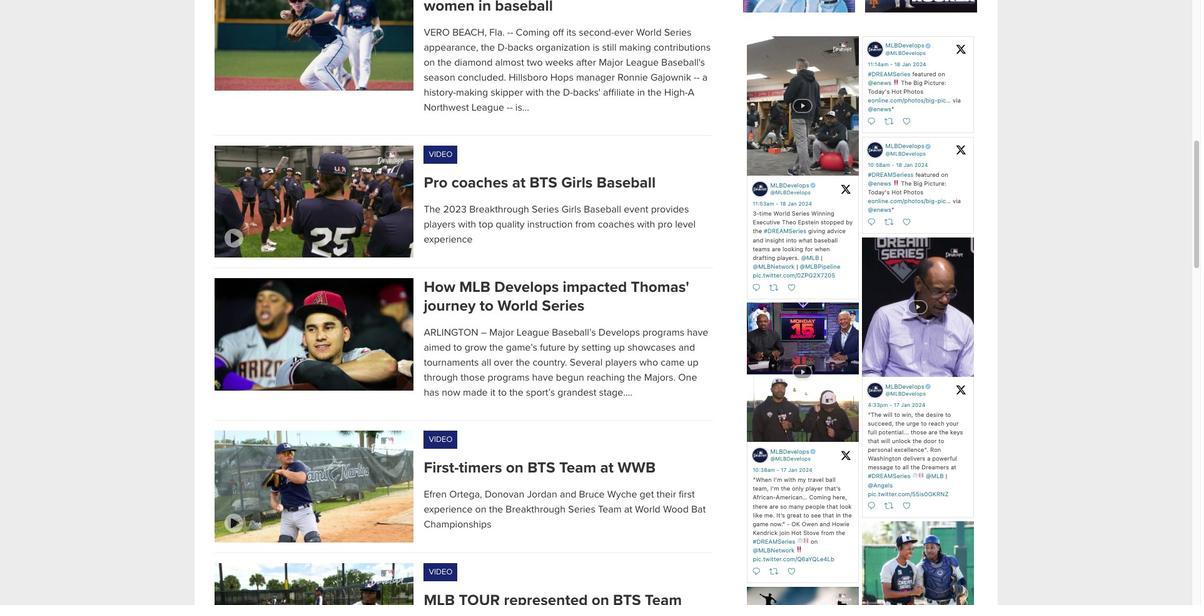Task type: vqa. For each thing, say whether or not it's contained in the screenshot.
the bottommost programs
yes



Task type: locate. For each thing, give the bounding box(es) containing it.
develops right the mlb
[[495, 279, 559, 297]]

programs down over
[[488, 372, 530, 384]]

with down the event
[[637, 219, 656, 231]]

0 vertical spatial league
[[626, 56, 659, 69]]

1 vertical spatial world
[[498, 297, 538, 315]]

the down the game's
[[516, 357, 530, 369]]

1 vertical spatial develops
[[599, 327, 640, 339]]

0 vertical spatial at
[[512, 174, 526, 192]]

2 vertical spatial to
[[498, 387, 507, 399]]

breakthrough up quality
[[470, 204, 529, 216]]

1 vertical spatial up
[[688, 357, 699, 369]]

1 vertical spatial players
[[606, 357, 637, 369]]

world down get
[[635, 504, 661, 516]]

have
[[687, 327, 709, 339], [532, 372, 554, 384]]

to down the mlb
[[480, 297, 494, 315]]

world inside how mlb develops impacted thomas' journey to world series
[[498, 297, 538, 315]]

team down the wyche
[[598, 504, 622, 516]]

northwest
[[424, 101, 469, 114]]

major
[[599, 56, 624, 69], [490, 327, 514, 339]]

and left bruce
[[560, 489, 577, 501]]

with
[[526, 86, 544, 99], [458, 219, 476, 231], [637, 219, 656, 231]]

donovan
[[485, 489, 525, 501]]

0 vertical spatial players
[[424, 219, 456, 231]]

contributions
[[654, 41, 711, 54]]

0 vertical spatial on
[[424, 56, 435, 69]]

video for pro
[[429, 150, 453, 160]]

0 horizontal spatial players
[[424, 219, 456, 231]]

1 vertical spatial breakthrough
[[506, 504, 566, 516]]

bts for at
[[530, 174, 558, 192]]

league up the game's
[[517, 327, 550, 339]]

efren ortega, donovan jordan and bruce wyche get their first experience on the breakthrough series team at world wood bat championships
[[424, 489, 706, 531]]

future
[[540, 342, 566, 354]]

0 vertical spatial have
[[687, 327, 709, 339]]

league
[[626, 56, 659, 69], [472, 101, 504, 114], [517, 327, 550, 339]]

championships
[[424, 519, 492, 531]]

2 vertical spatial on
[[475, 504, 487, 516]]

1 video from the top
[[429, 150, 453, 160]]

series down bruce
[[568, 504, 596, 516]]

season
[[424, 71, 455, 84]]

develops
[[495, 279, 559, 297], [599, 327, 640, 339]]

hops
[[551, 71, 574, 84]]

major right –
[[490, 327, 514, 339]]

jordan
[[527, 489, 558, 501]]

1 horizontal spatial programs
[[643, 327, 685, 339]]

1 vertical spatial league
[[472, 101, 504, 114]]

baseball for series
[[584, 204, 622, 216]]

1 horizontal spatial and
[[679, 342, 695, 354]]

1 experience from the top
[[424, 234, 473, 246]]

2 horizontal spatial league
[[626, 56, 659, 69]]

video up pro
[[429, 150, 453, 160]]

1 girls from the top
[[562, 174, 593, 192]]

after
[[577, 56, 597, 69]]

backs
[[508, 41, 534, 54]]

develops up setting
[[599, 327, 640, 339]]

ortega,
[[450, 489, 482, 501]]

baseball up the event
[[597, 174, 656, 192]]

to right it
[[498, 387, 507, 399]]

series
[[665, 26, 692, 39], [532, 204, 559, 216], [542, 297, 585, 315], [568, 504, 596, 516]]

0 vertical spatial world
[[636, 26, 662, 39]]

first
[[679, 489, 695, 501]]

1 vertical spatial programs
[[488, 372, 530, 384]]

video
[[429, 150, 453, 160], [429, 435, 453, 445], [429, 568, 453, 578]]

almost
[[495, 56, 524, 69]]

up right setting
[[614, 342, 625, 354]]

0 horizontal spatial with
[[458, 219, 476, 231]]

2 vertical spatial at
[[625, 504, 633, 516]]

1 horizontal spatial coaches
[[598, 219, 635, 231]]

2 video from the top
[[429, 435, 453, 445]]

0 vertical spatial major
[[599, 56, 624, 69]]

league up ronnie
[[626, 56, 659, 69]]

0 horizontal spatial on
[[424, 56, 435, 69]]

experience up championships
[[424, 504, 473, 516]]

1 vertical spatial on
[[506, 459, 524, 477]]

making down ever
[[619, 41, 651, 54]]

team up bruce
[[559, 459, 597, 477]]

and inside efren ortega, donovan jordan and bruce wyche get their first experience on the breakthrough series team at world wood bat championships
[[560, 489, 577, 501]]

affiliate
[[603, 86, 635, 99]]

2 experience from the top
[[424, 504, 473, 516]]

2 girls from the top
[[562, 204, 582, 216]]

several
[[570, 357, 603, 369]]

grow
[[465, 342, 487, 354]]

experience inside the 2023 breakthrough series girls baseball event provides players with top quality instruction from coaches with pro level experience
[[424, 234, 473, 246]]

1 horizontal spatial making
[[619, 41, 651, 54]]

0 horizontal spatial have
[[532, 372, 554, 384]]

coaches
[[452, 174, 509, 192], [598, 219, 635, 231]]

1 horizontal spatial league
[[517, 327, 550, 339]]

and inside the arlington – major league baseball's develops programs have aimed to grow the game's future by setting up showcases and tournaments all over the country. several players who came up through those programs have begun reaching the majors. one has now made it to the sport's grandest stage....
[[679, 342, 695, 354]]

1 vertical spatial and
[[560, 489, 577, 501]]

0 horizontal spatial to
[[454, 342, 462, 354]]

series up contributions
[[665, 26, 692, 39]]

the inside efren ortega, donovan jordan and bruce wyche get their first experience on the breakthrough series team at world wood bat championships
[[489, 504, 503, 516]]

to inside how mlb develops impacted thomas' journey to world series
[[480, 297, 494, 315]]

–
[[481, 327, 487, 339]]

now
[[442, 387, 461, 399]]

baseball's
[[552, 327, 596, 339]]

1 vertical spatial girls
[[562, 204, 582, 216]]

bts up instruction on the top
[[530, 174, 558, 192]]

0 horizontal spatial up
[[614, 342, 625, 354]]

is
[[593, 41, 600, 54]]

0 vertical spatial and
[[679, 342, 695, 354]]

0 vertical spatial team
[[559, 459, 597, 477]]

2 vertical spatial league
[[517, 327, 550, 339]]

vero
[[424, 26, 450, 39]]

series up instruction on the top
[[532, 204, 559, 216]]

level
[[675, 219, 696, 231]]

making down "concluded."
[[456, 86, 488, 99]]

the
[[481, 41, 495, 54], [438, 56, 452, 69], [547, 86, 561, 99], [648, 86, 662, 99], [490, 342, 504, 354], [516, 357, 530, 369], [628, 372, 642, 384], [510, 387, 524, 399], [489, 504, 503, 516]]

1 horizontal spatial up
[[688, 357, 699, 369]]

0 horizontal spatial and
[[560, 489, 577, 501]]

0 vertical spatial coaches
[[452, 174, 509, 192]]

how mlb develops impacted thomas' journey to world series link
[[424, 279, 713, 315]]

in
[[638, 86, 645, 99]]

players up reaching
[[606, 357, 637, 369]]

and up came at the bottom right of the page
[[679, 342, 695, 354]]

breakthrough down jordan at the bottom of page
[[506, 504, 566, 516]]

on inside vero beach, fla. -- coming off its second-ever world series appearance, the d-backs organization is still making contributions on the diamond almost two weeks after major league baseball's season concluded. hillsboro hops manager ronnie gajownik -- a history-making skipper with the d-backs' affiliate in the high-a northwest league -- is...
[[424, 56, 435, 69]]

who
[[640, 357, 658, 369]]

-
[[508, 26, 511, 39], [511, 26, 514, 39], [694, 71, 697, 84], [697, 71, 700, 84], [507, 101, 510, 114], [510, 101, 513, 114]]

with left top
[[458, 219, 476, 231]]

d- down fla.
[[498, 41, 508, 54]]

1 vertical spatial major
[[490, 327, 514, 339]]

programs up showcases
[[643, 327, 685, 339]]

1 horizontal spatial major
[[599, 56, 624, 69]]

team inside efren ortega, donovan jordan and bruce wyche get their first experience on the breakthrough series team at world wood bat championships
[[598, 504, 622, 516]]

up up one
[[688, 357, 699, 369]]

video for first-
[[429, 435, 453, 445]]

girls for bts
[[562, 174, 593, 192]]

how
[[424, 279, 456, 297]]

world
[[636, 26, 662, 39], [498, 297, 538, 315], [635, 504, 661, 516]]

stage....
[[599, 387, 633, 399]]

0 vertical spatial develops
[[495, 279, 559, 297]]

1 vertical spatial making
[[456, 86, 488, 99]]

baseball inside the 2023 breakthrough series girls baseball event provides players with top quality instruction from coaches with pro level experience
[[584, 204, 622, 216]]

1 horizontal spatial to
[[480, 297, 494, 315]]

baseball up the from
[[584, 204, 622, 216]]

1 vertical spatial bts
[[528, 459, 556, 477]]

d-
[[498, 41, 508, 54], [563, 86, 573, 99]]

series up baseball's
[[542, 297, 585, 315]]

coaches down the event
[[598, 219, 635, 231]]

up
[[614, 342, 625, 354], [688, 357, 699, 369]]

the down who
[[628, 372, 642, 384]]

bts up jordan at the bottom of page
[[528, 459, 556, 477]]

the down donovan on the bottom left
[[489, 504, 503, 516]]

1 horizontal spatial d-
[[563, 86, 573, 99]]

d- down hops
[[563, 86, 573, 99]]

world up the game's
[[498, 297, 538, 315]]

series inside vero beach, fla. -- coming off its second-ever world series appearance, the d-backs organization is still making contributions on the diamond almost two weeks after major league baseball's season concluded. hillsboro hops manager ronnie gajownik -- a history-making skipper with the d-backs' affiliate in the high-a northwest league -- is...
[[665, 26, 692, 39]]

making
[[619, 41, 651, 54], [456, 86, 488, 99]]

league down skipper
[[472, 101, 504, 114]]

at
[[512, 174, 526, 192], [601, 459, 614, 477], [625, 504, 633, 516]]

0 horizontal spatial making
[[456, 86, 488, 99]]

ronnie
[[618, 71, 648, 84]]

2 vertical spatial video
[[429, 568, 453, 578]]

the up over
[[490, 342, 504, 354]]

1 horizontal spatial team
[[598, 504, 622, 516]]

skipper
[[491, 86, 523, 99]]

0 vertical spatial girls
[[562, 174, 593, 192]]

girls
[[562, 174, 593, 192], [562, 204, 582, 216]]

0 vertical spatial d-
[[498, 41, 508, 54]]

at down the wyche
[[625, 504, 633, 516]]

vero beach, fla. -- coming off its second-ever world series appearance, the d-backs organization is still making contributions on the diamond almost two weeks after major league baseball's season concluded. hillsboro hops manager ronnie gajownik -- a history-making skipper with the d-backs' affiliate in the high-a northwest league -- is...
[[424, 26, 711, 114]]

ever
[[614, 26, 634, 39]]

develops inside the arlington – major league baseball's develops programs have aimed to grow the game's future by setting up showcases and tournaments all over the country. several players who came up through those programs have begun reaching the majors. one has now made it to the sport's grandest stage....
[[599, 327, 640, 339]]

two
[[527, 56, 543, 69]]

0 horizontal spatial develops
[[495, 279, 559, 297]]

to up 'tournaments' at the left of the page
[[454, 342, 462, 354]]

players down the
[[424, 219, 456, 231]]

at up quality
[[512, 174, 526, 192]]

pro
[[658, 219, 673, 231]]

world right ever
[[636, 26, 662, 39]]

series inside how mlb develops impacted thomas' journey to world series
[[542, 297, 585, 315]]

provides
[[651, 204, 689, 216]]

on up donovan on the bottom left
[[506, 459, 524, 477]]

1 horizontal spatial players
[[606, 357, 637, 369]]

0 horizontal spatial major
[[490, 327, 514, 339]]

players
[[424, 219, 456, 231], [606, 357, 637, 369]]

the 2023 breakthrough series girls baseball event provides players with top quality instruction from coaches with pro level experience
[[424, 204, 696, 246]]

at inside efren ortega, donovan jordan and bruce wyche get their first experience on the breakthrough series team at world wood bat championships
[[625, 504, 633, 516]]

1 horizontal spatial at
[[601, 459, 614, 477]]

bts for on
[[528, 459, 556, 477]]

with down the hillsboro
[[526, 86, 544, 99]]

0 vertical spatial experience
[[424, 234, 473, 246]]

on up season
[[424, 56, 435, 69]]

2 horizontal spatial to
[[498, 387, 507, 399]]

0 vertical spatial baseball
[[597, 174, 656, 192]]

0 horizontal spatial d-
[[498, 41, 508, 54]]

1 vertical spatial experience
[[424, 504, 473, 516]]

0 vertical spatial bts
[[530, 174, 558, 192]]

1 horizontal spatial develops
[[599, 327, 640, 339]]

0 vertical spatial video
[[429, 150, 453, 160]]

0 horizontal spatial league
[[472, 101, 504, 114]]

girls inside the 2023 breakthrough series girls baseball event provides players with top quality instruction from coaches with pro level experience
[[562, 204, 582, 216]]

major down still
[[599, 56, 624, 69]]

video down championships
[[429, 568, 453, 578]]

arlington
[[424, 327, 479, 339]]

1 vertical spatial d-
[[563, 86, 573, 99]]

2 vertical spatial world
[[635, 504, 661, 516]]

impacted
[[563, 279, 627, 297]]

to
[[480, 297, 494, 315], [454, 342, 462, 354], [498, 387, 507, 399]]

0 horizontal spatial team
[[559, 459, 597, 477]]

bruce
[[579, 489, 605, 501]]

arlington – major league baseball's develops programs have aimed to grow the game's future by setting up showcases and tournaments all over the country. several players who came up through those programs have begun reaching the majors. one has now made it to the sport's grandest stage....
[[424, 327, 709, 399]]

team
[[559, 459, 597, 477], [598, 504, 622, 516]]

coming
[[516, 26, 550, 39]]

1 vertical spatial have
[[532, 372, 554, 384]]

pro coaches at bts girls baseball
[[424, 174, 656, 192]]

1 vertical spatial video
[[429, 435, 453, 445]]

1 horizontal spatial on
[[475, 504, 487, 516]]

have up one
[[687, 327, 709, 339]]

pro
[[424, 174, 448, 192]]

video up first-
[[429, 435, 453, 445]]

have up sport's
[[532, 372, 554, 384]]

coaches up 2023
[[452, 174, 509, 192]]

0 vertical spatial breakthrough
[[470, 204, 529, 216]]

through
[[424, 372, 458, 384]]

its
[[567, 26, 577, 39]]

1 vertical spatial baseball
[[584, 204, 622, 216]]

series inside efren ortega, donovan jordan and bruce wyche get their first experience on the breakthrough series team at world wood bat championships
[[568, 504, 596, 516]]

1 vertical spatial team
[[598, 504, 622, 516]]

2 horizontal spatial at
[[625, 504, 633, 516]]

a
[[703, 71, 708, 84]]

1 vertical spatial coaches
[[598, 219, 635, 231]]

1 horizontal spatial with
[[526, 86, 544, 99]]

breakthrough inside the 2023 breakthrough series girls baseball event provides players with top quality instruction from coaches with pro level experience
[[470, 204, 529, 216]]

fla.
[[490, 26, 505, 39]]

experience down 2023
[[424, 234, 473, 246]]

0 vertical spatial to
[[480, 297, 494, 315]]

0 horizontal spatial coaches
[[452, 174, 509, 192]]

series inside the 2023 breakthrough series girls baseball event provides players with top quality instruction from coaches with pro level experience
[[532, 204, 559, 216]]

0 vertical spatial up
[[614, 342, 625, 354]]

at left wwb
[[601, 459, 614, 477]]

0 vertical spatial programs
[[643, 327, 685, 339]]

on down ortega,
[[475, 504, 487, 516]]



Task type: describe. For each thing, give the bounding box(es) containing it.
develops inside how mlb develops impacted thomas' journey to world series
[[495, 279, 559, 297]]

tournaments
[[424, 357, 479, 369]]

grandest
[[558, 387, 597, 399]]

a
[[688, 86, 695, 99]]

1 horizontal spatial have
[[687, 327, 709, 339]]

wyche
[[608, 489, 637, 501]]

efren
[[424, 489, 447, 501]]

quality
[[496, 219, 525, 231]]

made
[[463, 387, 488, 399]]

game's
[[506, 342, 538, 354]]

has
[[424, 387, 439, 399]]

get
[[640, 489, 654, 501]]

first-
[[424, 459, 459, 477]]

experience inside efren ortega, donovan jordan and bruce wyche get their first experience on the breakthrough series team at world wood bat championships
[[424, 504, 473, 516]]

bat
[[692, 504, 706, 516]]

beach,
[[453, 26, 487, 39]]

2023
[[443, 204, 467, 216]]

organization
[[536, 41, 590, 54]]

coaches inside the 2023 breakthrough series girls baseball event provides players with top quality instruction from coaches with pro level experience
[[598, 219, 635, 231]]

hillsboro
[[509, 71, 548, 84]]

backs'
[[573, 86, 601, 99]]

first-timers on bts team at wwb
[[424, 459, 656, 477]]

came
[[661, 357, 685, 369]]

weeks
[[546, 56, 574, 69]]

world inside efren ortega, donovan jordan and bruce wyche get their first experience on the breakthrough series team at world wood bat championships
[[635, 504, 661, 516]]

major inside vero beach, fla. -- coming off its second-ever world series appearance, the d-backs organization is still making contributions on the diamond almost two weeks after major league baseball's season concluded. hillsboro hops manager ronnie gajownik -- a history-making skipper with the d-backs' affiliate in the high-a northwest league -- is...
[[599, 56, 624, 69]]

setting
[[582, 342, 611, 354]]

first-timers on bts team at wwb link
[[424, 459, 713, 478]]

major inside the arlington – major league baseball's develops programs have aimed to grow the game's future by setting up showcases and tournaments all over the country. several players who came up through those programs have begun reaching the majors. one has now made it to the sport's grandest stage....
[[490, 327, 514, 339]]

from
[[576, 219, 596, 231]]

baseball for bts
[[597, 174, 656, 192]]

concluded.
[[458, 71, 506, 84]]

thomas'
[[631, 279, 690, 297]]

league inside the arlington – major league baseball's develops programs have aimed to grow the game's future by setting up showcases and tournaments all over the country. several players who came up through those programs have begun reaching the majors. one has now made it to the sport's grandest stage....
[[517, 327, 550, 339]]

appearance,
[[424, 41, 479, 54]]

the down hops
[[547, 86, 561, 99]]

off
[[553, 26, 564, 39]]

the down fla.
[[481, 41, 495, 54]]

2 horizontal spatial on
[[506, 459, 524, 477]]

wwb
[[618, 459, 656, 477]]

reaching
[[587, 372, 625, 384]]

players inside the 2023 breakthrough series girls baseball event provides players with top quality instruction from coaches with pro level experience
[[424, 219, 456, 231]]

pro coaches at bts girls baseball link
[[424, 174, 713, 192]]

how mlb develops impacted thomas' journey to world series
[[424, 279, 690, 315]]

their
[[657, 489, 677, 501]]

event
[[624, 204, 649, 216]]

majors.
[[645, 372, 676, 384]]

mlb
[[460, 279, 491, 297]]

over
[[494, 357, 514, 369]]

gajownik
[[651, 71, 692, 84]]

high-
[[665, 86, 688, 99]]

3 video from the top
[[429, 568, 453, 578]]

2 horizontal spatial with
[[637, 219, 656, 231]]

aimed
[[424, 342, 451, 354]]

showcases
[[628, 342, 676, 354]]

the right in on the right top of the page
[[648, 86, 662, 99]]

country.
[[533, 357, 567, 369]]

it
[[491, 387, 496, 399]]

the up season
[[438, 56, 452, 69]]

by
[[569, 342, 579, 354]]

the
[[424, 204, 441, 216]]

breakthrough inside efren ortega, donovan jordan and bruce wyche get their first experience on the breakthrough series team at world wood bat championships
[[506, 504, 566, 516]]

world inside vero beach, fla. -- coming off its second-ever world series appearance, the d-backs organization is still making contributions on the diamond almost two weeks after major league baseball's season concluded. hillsboro hops manager ronnie gajownik -- a history-making skipper with the d-backs' affiliate in the high-a northwest league -- is...
[[636, 26, 662, 39]]

journey
[[424, 297, 476, 315]]

sport's
[[526, 387, 555, 399]]

coaches inside pro coaches at bts girls baseball link
[[452, 174, 509, 192]]

history-
[[424, 86, 456, 99]]

one
[[679, 372, 698, 384]]

the right it
[[510, 387, 524, 399]]

timers
[[459, 459, 502, 477]]

with inside vero beach, fla. -- coming off its second-ever world series appearance, the d-backs organization is still making contributions on the diamond almost two weeks after major league baseball's season concluded. hillsboro hops manager ronnie gajownik -- a history-making skipper with the d-backs' affiliate in the high-a northwest league -- is...
[[526, 86, 544, 99]]

1 vertical spatial to
[[454, 342, 462, 354]]

0 vertical spatial making
[[619, 41, 651, 54]]

1 vertical spatial at
[[601, 459, 614, 477]]

second-
[[579, 26, 614, 39]]

players inside the arlington – major league baseball's develops programs have aimed to grow the game's future by setting up showcases and tournaments all over the country. several players who came up through those programs have begun reaching the majors. one has now made it to the sport's grandest stage....
[[606, 357, 637, 369]]

still
[[603, 41, 617, 54]]

all
[[482, 357, 491, 369]]

top
[[479, 219, 493, 231]]

baseball's
[[662, 56, 705, 69]]

wood
[[663, 504, 689, 516]]

girls for series
[[562, 204, 582, 216]]

those
[[461, 372, 485, 384]]

manager
[[576, 71, 615, 84]]

0 horizontal spatial programs
[[488, 372, 530, 384]]

on inside efren ortega, donovan jordan and bruce wyche get their first experience on the breakthrough series team at world wood bat championships
[[475, 504, 487, 516]]

is...
[[516, 101, 529, 114]]

0 horizontal spatial at
[[512, 174, 526, 192]]



